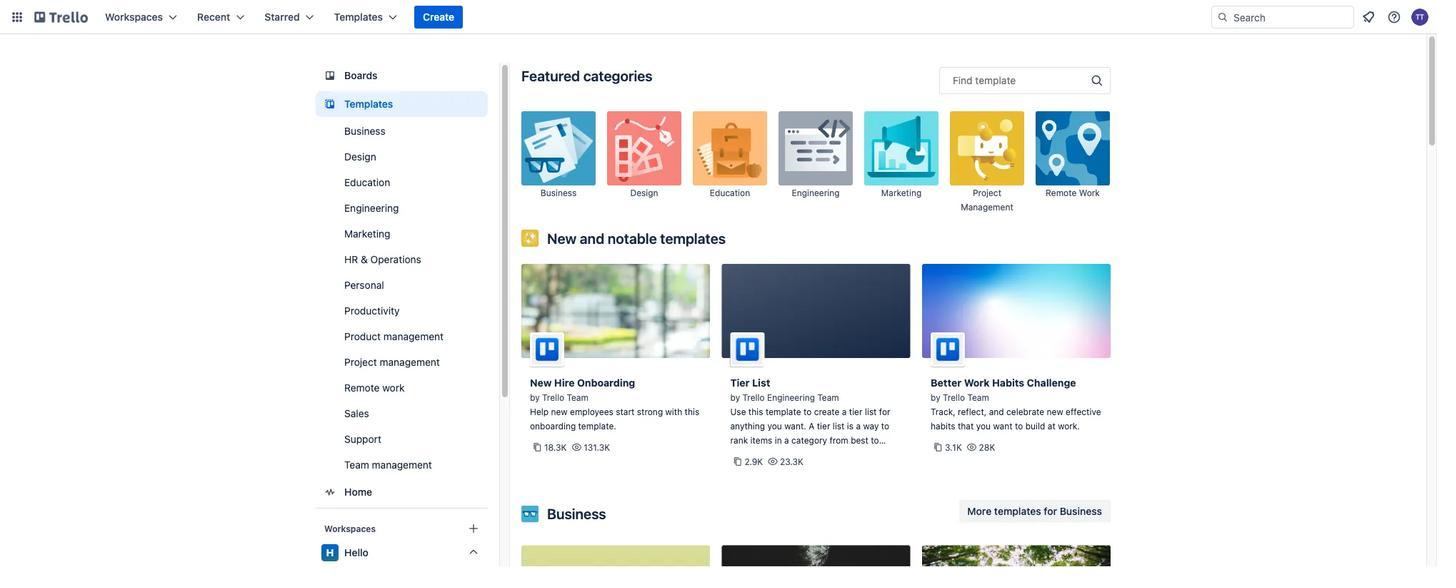 Task type: locate. For each thing, give the bounding box(es) containing it.
work.
[[1058, 422, 1080, 432]]

by up the "track,"
[[931, 393, 941, 403]]

1 horizontal spatial by
[[731, 393, 740, 403]]

0 horizontal spatial work
[[382, 383, 405, 394]]

trello team image up the better
[[931, 333, 965, 367]]

management for team management link
[[372, 460, 432, 472]]

0 horizontal spatial business link
[[316, 120, 488, 143]]

hr
[[344, 254, 358, 266]]

by up use
[[731, 393, 740, 403]]

work
[[964, 378, 990, 389]]

0 horizontal spatial trello
[[542, 393, 565, 403]]

templates right notable
[[660, 230, 726, 247]]

0 horizontal spatial template
[[766, 407, 801, 417]]

2.9k
[[745, 457, 763, 467]]

onboarding
[[530, 422, 576, 432]]

Search field
[[1229, 6, 1354, 28]]

best down is
[[851, 436, 869, 446]]

templates down boards
[[344, 98, 393, 110]]

tier
[[849, 407, 863, 417], [817, 422, 831, 432]]

way
[[863, 422, 879, 432]]

0 vertical spatial and
[[580, 230, 605, 247]]

1 horizontal spatial marketing
[[881, 188, 922, 198]]

for inside button
[[1044, 506, 1057, 518]]

dishes,
[[788, 464, 817, 474]]

1 vertical spatial business icon image
[[522, 506, 539, 523]]

to inside 'better work habits challenge by trello team track, reflect, and celebrate new effective habits that you want to build at work.'
[[1015, 422, 1023, 432]]

2 trello from the left
[[743, 393, 765, 403]]

project management icon image
[[950, 111, 1025, 186]]

new up onboarding
[[551, 407, 568, 417]]

1 vertical spatial engineering
[[344, 203, 399, 214]]

0 vertical spatial remote work
[[1046, 188, 1100, 198]]

1 vertical spatial workspaces
[[324, 524, 376, 534]]

you inside 'better work habits challenge by trello team track, reflect, and celebrate new effective habits that you want to build at work.'
[[976, 422, 991, 432]]

1 vertical spatial tier
[[817, 422, 831, 432]]

remote down remote work icon at right
[[1046, 188, 1077, 198]]

better work habits challenge by trello team track, reflect, and celebrate new effective habits that you want to build at work.
[[931, 378, 1101, 432]]

1 vertical spatial templates
[[994, 506, 1042, 518]]

1 horizontal spatial for
[[1044, 506, 1057, 518]]

new up at
[[1047, 407, 1064, 417]]

marketing link
[[864, 111, 939, 214], [316, 223, 488, 246]]

support link
[[316, 429, 488, 452]]

project management
[[961, 188, 1014, 213], [344, 357, 440, 369]]

work
[[1079, 188, 1100, 198], [382, 383, 405, 394]]

that
[[958, 422, 974, 432]]

0 horizontal spatial marketing link
[[316, 223, 488, 246]]

templates button
[[326, 6, 406, 29]]

2 vertical spatial and
[[819, 464, 834, 474]]

0 horizontal spatial trello team image
[[530, 333, 564, 367]]

0 vertical spatial work
[[1079, 188, 1100, 198]]

you up the "in" at the bottom right of the page
[[768, 422, 782, 432]]

0 vertical spatial workspaces
[[105, 11, 163, 23]]

a right is
[[856, 422, 861, 432]]

category
[[792, 436, 827, 446]]

anything
[[731, 422, 765, 432]]

at
[[1048, 422, 1056, 432]]

1 horizontal spatial new
[[1047, 407, 1064, 417]]

1 horizontal spatial trello team image
[[931, 333, 965, 367]]

engineering up want.
[[767, 393, 815, 403]]

new inside new hire onboarding by trello team help new employees start strong with this onboarding template.
[[551, 407, 568, 417]]

0 vertical spatial template
[[976, 75, 1016, 86]]

terry turtle (terryturtle) image
[[1412, 9, 1429, 26]]

list left is
[[833, 422, 845, 432]]

1 vertical spatial remote work link
[[316, 377, 488, 400]]

and up 'want'
[[989, 407, 1004, 417]]

0 vertical spatial business icon image
[[522, 111, 596, 186]]

more
[[968, 506, 992, 518]]

1 horizontal spatial this
[[749, 407, 763, 417]]

trello team image up the hire
[[530, 333, 564, 367]]

new left the hire
[[530, 378, 552, 389]]

remote work icon image
[[1036, 111, 1110, 186]]

1 horizontal spatial project
[[973, 188, 1002, 198]]

by up help in the bottom of the page
[[530, 393, 540, 403]]

0 vertical spatial list
[[865, 407, 877, 417]]

1 horizontal spatial template
[[976, 75, 1016, 86]]

work down remote work icon at right
[[1079, 188, 1100, 198]]

0 horizontal spatial design
[[344, 151, 376, 163]]

1 by from the left
[[530, 393, 540, 403]]

by
[[530, 393, 540, 403], [731, 393, 740, 403], [931, 393, 941, 403]]

new left notable
[[547, 230, 577, 247]]

a right the "in" at the bottom right of the page
[[785, 436, 789, 446]]

business inside more templates for business button
[[1060, 506, 1102, 518]]

new for new and notable templates
[[547, 230, 577, 247]]

celebrate
[[1007, 407, 1045, 417]]

0 horizontal spatial you
[[768, 422, 782, 432]]

project
[[973, 188, 1002, 198], [344, 357, 377, 369]]

0 vertical spatial templates
[[334, 11, 383, 23]]

trello down list
[[743, 393, 765, 403]]

marketing up &
[[344, 228, 390, 240]]

1 vertical spatial and
[[989, 407, 1004, 417]]

templates right more
[[994, 506, 1042, 518]]

reflect,
[[958, 407, 987, 417]]

management
[[961, 203, 1014, 213], [384, 331, 444, 343], [380, 357, 440, 369], [372, 460, 432, 472]]

list
[[865, 407, 877, 417], [833, 422, 845, 432]]

2 vertical spatial engineering
[[767, 393, 815, 403]]

design link for the education link for left engineering link
[[316, 146, 488, 169]]

effective
[[1066, 407, 1101, 417]]

for up players,
[[879, 407, 891, 417]]

and left notable
[[580, 230, 605, 247]]

personal link
[[316, 274, 488, 297]]

1 horizontal spatial work
[[1079, 188, 1100, 198]]

and
[[580, 230, 605, 247], [989, 407, 1004, 417], [819, 464, 834, 474]]

trello down the hire
[[542, 393, 565, 403]]

1 horizontal spatial remote
[[1046, 188, 1077, 198]]

project management down project management icon
[[961, 188, 1014, 213]]

management down support link
[[372, 460, 432, 472]]

template up want.
[[766, 407, 801, 417]]

and right dishes,
[[819, 464, 834, 474]]

management down productivity link
[[384, 331, 444, 343]]

marketing down marketing icon in the right of the page
[[881, 188, 922, 198]]

1 horizontal spatial workspaces
[[324, 524, 376, 534]]

new inside new hire onboarding by trello team help new employees start strong with this onboarding template.
[[530, 378, 552, 389]]

1 vertical spatial remote work
[[344, 383, 405, 394]]

education link
[[693, 111, 767, 214], [316, 171, 488, 194]]

&
[[361, 254, 368, 266]]

1 horizontal spatial marketing link
[[864, 111, 939, 214]]

templates inside button
[[994, 506, 1042, 518]]

2 horizontal spatial a
[[856, 422, 861, 432]]

1 vertical spatial design
[[630, 188, 658, 198]]

best right be:
[[817, 450, 835, 460]]

productivity link
[[316, 300, 488, 323]]

engineering
[[792, 188, 840, 198], [344, 203, 399, 214], [767, 393, 815, 403]]

home link
[[316, 480, 488, 506]]

engineering down engineering icon
[[792, 188, 840, 198]]

project management link
[[950, 111, 1025, 214], [316, 352, 488, 374]]

0 horizontal spatial this
[[685, 407, 700, 417]]

new
[[547, 230, 577, 247], [530, 378, 552, 389]]

0 vertical spatial new
[[547, 230, 577, 247]]

2 horizontal spatial trello
[[943, 393, 965, 403]]

team down the hire
[[567, 393, 589, 403]]

management inside "link"
[[384, 331, 444, 343]]

product management link
[[316, 326, 488, 349]]

education link for right engineering link
[[693, 111, 767, 214]]

trello down the better
[[943, 393, 965, 403]]

tastiest
[[837, 464, 867, 474]]

1 horizontal spatial templates
[[994, 506, 1042, 518]]

1 vertical spatial template
[[766, 407, 801, 417]]

list up way
[[865, 407, 877, 417]]

employees
[[570, 407, 614, 417]]

0 horizontal spatial remote work
[[344, 383, 405, 394]]

hr & operations link
[[316, 249, 488, 271]]

project down project management icon
[[973, 188, 1002, 198]]

0 horizontal spatial education link
[[316, 171, 488, 194]]

product
[[344, 331, 381, 343]]

0 vertical spatial marketing
[[881, 188, 922, 198]]

best
[[851, 436, 869, 446], [817, 450, 835, 460]]

2 horizontal spatial by
[[931, 393, 941, 403]]

business link for right engineering link the education link
[[522, 111, 596, 214]]

team down "support"
[[344, 460, 369, 472]]

0 horizontal spatial by
[[530, 393, 540, 403]]

team management link
[[316, 454, 488, 477]]

1 vertical spatial list
[[833, 422, 845, 432]]

1 horizontal spatial a
[[842, 407, 847, 417]]

work up sales link
[[382, 383, 405, 394]]

2 this from the left
[[749, 407, 763, 417]]

design down templates link
[[344, 151, 376, 163]]

items
[[751, 436, 773, 446]]

support
[[344, 434, 381, 446]]

engineering up &
[[344, 203, 399, 214]]

2 you from the left
[[976, 422, 991, 432]]

1 new from the left
[[551, 407, 568, 417]]

1 horizontal spatial education link
[[693, 111, 767, 214]]

3 by from the left
[[931, 393, 941, 403]]

to
[[804, 407, 812, 417], [881, 422, 890, 432], [1015, 422, 1023, 432], [871, 436, 879, 446]]

template right find on the right top of the page
[[976, 75, 1016, 86]]

business link
[[522, 111, 596, 214], [316, 120, 488, 143]]

0 vertical spatial best
[[851, 436, 869, 446]]

trello inside 'better work habits challenge by trello team track, reflect, and celebrate new effective habits that you want to build at work.'
[[943, 393, 965, 403]]

1 horizontal spatial design
[[630, 188, 658, 198]]

boards link
[[316, 63, 488, 89]]

to up players,
[[871, 436, 879, 446]]

1 horizontal spatial remote work link
[[1036, 111, 1110, 214]]

0 vertical spatial remote work link
[[1036, 111, 1110, 214]]

build
[[1026, 422, 1046, 432]]

education link for left engineering link
[[316, 171, 488, 194]]

better
[[931, 378, 962, 389]]

trello
[[542, 393, 565, 403], [743, 393, 765, 403], [943, 393, 965, 403]]

board image
[[321, 67, 339, 84]]

is
[[847, 422, 854, 432]]

1 trello team image from the left
[[530, 333, 564, 367]]

1 horizontal spatial project management
[[961, 188, 1014, 213]]

onboarding
[[577, 378, 635, 389]]

sales link
[[316, 403, 488, 426]]

design link for right engineering link the education link
[[607, 111, 682, 214]]

0 vertical spatial for
[[879, 407, 891, 417]]

this right the with
[[685, 407, 700, 417]]

0 horizontal spatial remote work link
[[316, 377, 488, 400]]

1 horizontal spatial and
[[819, 464, 834, 474]]

template inside tier list by trello engineering team use this template to create a tier list for anything you want. a tier list is a way to rank items in a category from best to worst. this could be: best nba players, goat'd pasta dishes, and tastiest fast food joints.
[[766, 407, 801, 417]]

home
[[344, 487, 372, 499]]

management down product management "link" at the left of page
[[380, 357, 440, 369]]

1 horizontal spatial design link
[[607, 111, 682, 214]]

project management down product management
[[344, 357, 440, 369]]

business
[[344, 125, 386, 137], [541, 188, 577, 198], [1060, 506, 1102, 518], [547, 506, 606, 523]]

0 horizontal spatial a
[[785, 436, 789, 446]]

home image
[[321, 484, 339, 502]]

business icon image
[[522, 111, 596, 186], [522, 506, 539, 523]]

1 vertical spatial marketing link
[[316, 223, 488, 246]]

open information menu image
[[1387, 10, 1402, 24]]

2 by from the left
[[731, 393, 740, 403]]

help
[[530, 407, 549, 417]]

2 new from the left
[[1047, 407, 1064, 417]]

0 vertical spatial project
[[973, 188, 1002, 198]]

team down work
[[968, 393, 989, 403]]

for right more
[[1044, 506, 1057, 518]]

1 this from the left
[[685, 407, 700, 417]]

this up anything
[[749, 407, 763, 417]]

0 horizontal spatial marketing
[[344, 228, 390, 240]]

0 horizontal spatial templates
[[660, 230, 726, 247]]

trello team image
[[530, 333, 564, 367], [931, 333, 965, 367]]

notable
[[608, 230, 657, 247]]

you right that
[[976, 422, 991, 432]]

you
[[768, 422, 782, 432], [976, 422, 991, 432]]

0 horizontal spatial project management link
[[316, 352, 488, 374]]

0 horizontal spatial best
[[817, 450, 835, 460]]

tier up is
[[849, 407, 863, 417]]

1 horizontal spatial remote work
[[1046, 188, 1100, 198]]

productivity
[[344, 305, 400, 317]]

1 horizontal spatial you
[[976, 422, 991, 432]]

2 vertical spatial a
[[785, 436, 789, 446]]

workspaces inside popup button
[[105, 11, 163, 23]]

0 horizontal spatial remote
[[344, 383, 380, 394]]

project down product
[[344, 357, 377, 369]]

1 horizontal spatial project management link
[[950, 111, 1025, 214]]

team up create
[[818, 393, 839, 403]]

create
[[423, 11, 455, 23]]

1 horizontal spatial list
[[865, 407, 877, 417]]

1 you from the left
[[768, 422, 782, 432]]

workspaces
[[105, 11, 163, 23], [324, 524, 376, 534]]

this
[[685, 407, 700, 417], [749, 407, 763, 417]]

3 trello from the left
[[943, 393, 965, 403]]

design down the design icon
[[630, 188, 658, 198]]

templates up boards
[[334, 11, 383, 23]]

1 horizontal spatial trello
[[743, 393, 765, 403]]

1 horizontal spatial business link
[[522, 111, 596, 214]]

0 horizontal spatial education
[[344, 177, 390, 189]]

0 vertical spatial project management
[[961, 188, 1014, 213]]

tier right "a"
[[817, 422, 831, 432]]

by inside 'better work habits challenge by trello team track, reflect, and celebrate new effective habits that you want to build at work.'
[[931, 393, 941, 403]]

this inside tier list by trello engineering team use this template to create a tier list for anything you want. a tier list is a way to rank items in a category from best to worst. this could be: best nba players, goat'd pasta dishes, and tastiest fast food joints.
[[749, 407, 763, 417]]

categories
[[583, 67, 653, 84]]

1 vertical spatial remote
[[344, 383, 380, 394]]

1 vertical spatial work
[[382, 383, 405, 394]]

0 vertical spatial tier
[[849, 407, 863, 417]]

to down the celebrate
[[1015, 422, 1023, 432]]

1 horizontal spatial tier
[[849, 407, 863, 417]]

list
[[752, 378, 770, 389]]

1 trello from the left
[[542, 393, 565, 403]]

engineering link
[[779, 111, 853, 214], [316, 197, 488, 220]]

0 horizontal spatial project management
[[344, 357, 440, 369]]

marketing icon image
[[864, 111, 939, 186]]

education
[[344, 177, 390, 189], [710, 188, 750, 198]]

product management
[[344, 331, 444, 343]]

trello engineering team image
[[731, 333, 765, 367]]

remote up sales
[[344, 383, 380, 394]]

2 trello team image from the left
[[931, 333, 965, 367]]

0 vertical spatial marketing link
[[864, 111, 939, 214]]

remote work down remote work icon at right
[[1046, 188, 1100, 198]]

a right create
[[842, 407, 847, 417]]

1 vertical spatial for
[[1044, 506, 1057, 518]]

remote work link
[[1036, 111, 1110, 214], [316, 377, 488, 400]]

0 horizontal spatial workspaces
[[105, 11, 163, 23]]

remote work up sales
[[344, 383, 405, 394]]



Task type: describe. For each thing, give the bounding box(es) containing it.
nba
[[837, 450, 855, 460]]

0 horizontal spatial tier
[[817, 422, 831, 432]]

trello team image for better
[[931, 333, 965, 367]]

templates inside popup button
[[334, 11, 383, 23]]

fast
[[869, 464, 884, 474]]

create
[[814, 407, 840, 417]]

find template
[[953, 75, 1016, 86]]

back to home image
[[34, 6, 88, 29]]

primary element
[[0, 0, 1437, 34]]

by inside tier list by trello engineering team use this template to create a tier list for anything you want. a tier list is a way to rank items in a category from best to worst. this could be: best nba players, goat'd pasta dishes, and tastiest fast food joints.
[[731, 393, 740, 403]]

new inside 'better work habits challenge by trello team track, reflect, and celebrate new effective habits that you want to build at work.'
[[1047, 407, 1064, 417]]

template.
[[578, 422, 616, 432]]

want.
[[785, 422, 807, 432]]

recent
[[197, 11, 230, 23]]

trello team image for new
[[530, 333, 564, 367]]

design icon image
[[607, 111, 682, 186]]

a
[[809, 422, 815, 432]]

engineering inside tier list by trello engineering team use this template to create a tier list for anything you want. a tier list is a way to rank items in a category from best to worst. this could be: best nba players, goat'd pasta dishes, and tastiest fast food joints.
[[767, 393, 815, 403]]

operations
[[371, 254, 421, 266]]

worst.
[[731, 450, 755, 460]]

search image
[[1217, 11, 1229, 23]]

by inside new hire onboarding by trello team help new employees start strong with this onboarding template.
[[530, 393, 540, 403]]

habits
[[931, 422, 956, 432]]

featured categories
[[522, 67, 653, 84]]

for inside tier list by trello engineering team use this template to create a tier list for anything you want. a tier list is a way to rank items in a category from best to worst. this could be: best nba players, goat'd pasta dishes, and tastiest fast food joints.
[[879, 407, 891, 417]]

create button
[[414, 6, 463, 29]]

marketing link for right engineering link
[[864, 111, 939, 214]]

18.3k
[[544, 443, 567, 453]]

team management
[[344, 460, 432, 472]]

players,
[[857, 450, 889, 460]]

workspaces button
[[96, 6, 186, 29]]

this
[[758, 450, 775, 460]]

could
[[777, 450, 800, 460]]

0 vertical spatial engineering
[[792, 188, 840, 198]]

hire
[[554, 378, 575, 389]]

1 vertical spatial templates
[[344, 98, 393, 110]]

challenge
[[1027, 378, 1076, 389]]

0 vertical spatial templates
[[660, 230, 726, 247]]

education icon image
[[693, 111, 767, 186]]

1 horizontal spatial engineering link
[[779, 111, 853, 214]]

strong
[[637, 407, 663, 417]]

want
[[993, 422, 1013, 432]]

1 vertical spatial marketing
[[344, 228, 390, 240]]

3.1k
[[945, 443, 962, 453]]

starred button
[[256, 6, 323, 29]]

food
[[731, 479, 749, 489]]

to up "a"
[[804, 407, 812, 417]]

Find template field
[[939, 67, 1111, 94]]

team inside new hire onboarding by trello team help new employees start strong with this onboarding template.
[[567, 393, 589, 403]]

habits
[[992, 378, 1025, 389]]

and inside 'better work habits challenge by trello team track, reflect, and celebrate new effective habits that you want to build at work.'
[[989, 407, 1004, 417]]

1 horizontal spatial best
[[851, 436, 869, 446]]

2 business icon image from the top
[[522, 506, 539, 523]]

team inside tier list by trello engineering team use this template to create a tier list for anything you want. a tier list is a way to rank items in a category from best to worst. this could be: best nba players, goat'd pasta dishes, and tastiest fast food joints.
[[818, 393, 839, 403]]

management down project management icon
[[961, 203, 1014, 213]]

more templates for business button
[[959, 500, 1111, 523]]

boards
[[344, 70, 378, 81]]

trello inside tier list by trello engineering team use this template to create a tier list for anything you want. a tier list is a way to rank items in a category from best to worst. this could be: best nba players, goat'd pasta dishes, and tastiest fast food joints.
[[743, 393, 765, 403]]

personal
[[344, 280, 384, 291]]

hello
[[344, 548, 369, 559]]

1 vertical spatial best
[[817, 450, 835, 460]]

and inside tier list by trello engineering team use this template to create a tier list for anything you want. a tier list is a way to rank items in a category from best to worst. this could be: best nba players, goat'd pasta dishes, and tastiest fast food joints.
[[819, 464, 834, 474]]

0 horizontal spatial and
[[580, 230, 605, 247]]

1 vertical spatial a
[[856, 422, 861, 432]]

featured
[[522, 67, 580, 84]]

new for new hire onboarding by trello team help new employees start strong with this onboarding template.
[[530, 378, 552, 389]]

to right way
[[881, 422, 890, 432]]

tier list by trello engineering team use this template to create a tier list for anything you want. a tier list is a way to rank items in a category from best to worst. this could be: best nba players, goat'd pasta dishes, and tastiest fast food joints.
[[731, 378, 891, 489]]

track,
[[931, 407, 956, 417]]

0 vertical spatial a
[[842, 407, 847, 417]]

1 vertical spatial project management
[[344, 357, 440, 369]]

0 vertical spatial project management link
[[950, 111, 1025, 214]]

team inside 'better work habits challenge by trello team track, reflect, and celebrate new effective habits that you want to build at work.'
[[968, 393, 989, 403]]

start
[[616, 407, 635, 417]]

h
[[326, 548, 334, 559]]

template board image
[[321, 96, 339, 113]]

joints.
[[751, 479, 776, 489]]

recent button
[[189, 6, 253, 29]]

rank
[[731, 436, 748, 446]]

with
[[666, 407, 682, 417]]

business link for the education link for left engineering link
[[316, 120, 488, 143]]

28k
[[979, 443, 996, 453]]

you inside tier list by trello engineering team use this template to create a tier list for anything you want. a tier list is a way to rank items in a category from best to worst. this could be: best nba players, goat'd pasta dishes, and tastiest fast food joints.
[[768, 422, 782, 432]]

more templates for business
[[968, 506, 1102, 518]]

goat'd
[[731, 464, 761, 474]]

starred
[[265, 11, 300, 23]]

pasta
[[763, 464, 786, 474]]

23.3k
[[780, 457, 804, 467]]

hr & operations
[[344, 254, 421, 266]]

management for project management link to the bottom
[[380, 357, 440, 369]]

template inside field
[[976, 75, 1016, 86]]

use
[[731, 407, 746, 417]]

management for product management "link" at the left of page
[[384, 331, 444, 343]]

0 horizontal spatial engineering link
[[316, 197, 488, 220]]

new hire onboarding by trello team help new employees start strong with this onboarding template.
[[530, 378, 700, 432]]

tier
[[731, 378, 750, 389]]

marketing link for left engineering link
[[316, 223, 488, 246]]

project inside project management
[[973, 188, 1002, 198]]

0 horizontal spatial project
[[344, 357, 377, 369]]

templates link
[[316, 91, 488, 117]]

0 horizontal spatial list
[[833, 422, 845, 432]]

be:
[[802, 450, 815, 460]]

1 vertical spatial project management link
[[316, 352, 488, 374]]

sales
[[344, 408, 369, 420]]

this inside new hire onboarding by trello team help new employees start strong with this onboarding template.
[[685, 407, 700, 417]]

trello inside new hire onboarding by trello team help new employees start strong with this onboarding template.
[[542, 393, 565, 403]]

find
[[953, 75, 973, 86]]

0 vertical spatial remote
[[1046, 188, 1077, 198]]

1 horizontal spatial education
[[710, 188, 750, 198]]

in
[[775, 436, 782, 446]]

new and notable templates
[[547, 230, 726, 247]]

create a workspace image
[[465, 521, 482, 538]]

0 vertical spatial design
[[344, 151, 376, 163]]

1 business icon image from the top
[[522, 111, 596, 186]]

engineering icon image
[[779, 111, 853, 186]]

from
[[830, 436, 849, 446]]

131.3k
[[584, 443, 610, 453]]

0 notifications image
[[1360, 9, 1377, 26]]



Task type: vqa. For each thing, say whether or not it's contained in the screenshot.


